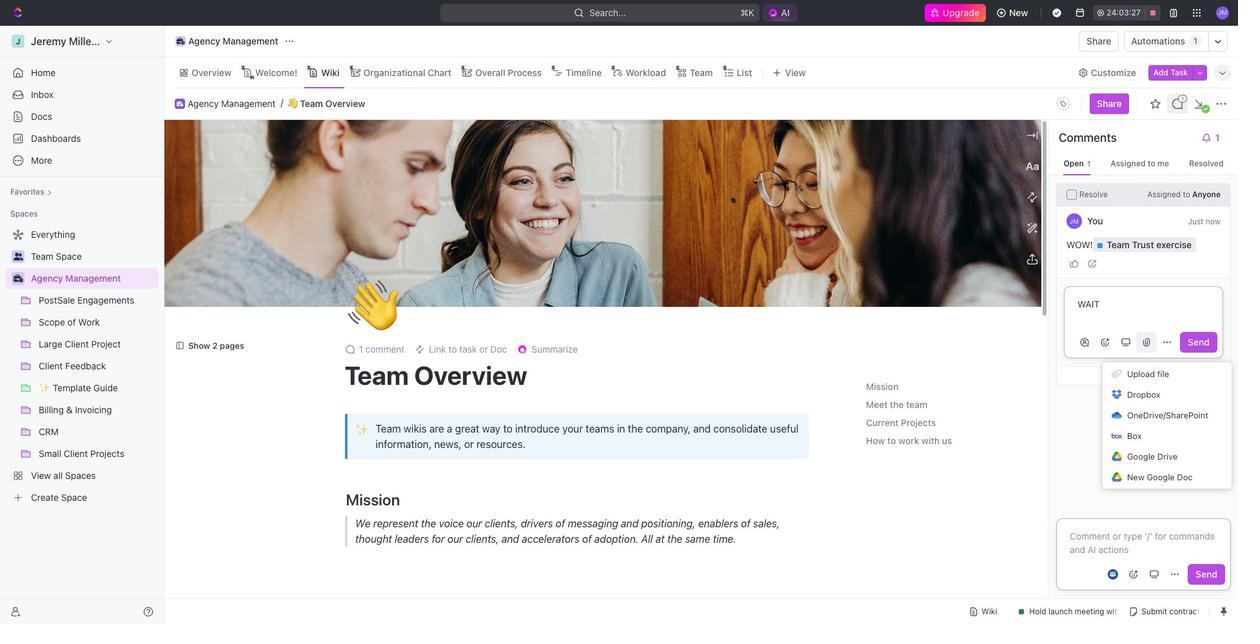 Task type: locate. For each thing, give the bounding box(es) containing it.
0 vertical spatial share
[[1087, 35, 1112, 46]]

and left the accelerators
[[502, 534, 519, 546]]

1 vertical spatial assigned
[[1148, 190, 1182, 199]]

inbox
[[31, 89, 54, 100]]

agency management link
[[172, 34, 282, 49], [188, 98, 276, 109], [31, 268, 156, 289]]

of left sales,
[[741, 518, 751, 530]]

and
[[694, 424, 711, 435], [621, 518, 639, 530], [502, 534, 519, 546]]

0 vertical spatial clients,
[[485, 518, 518, 530]]

0 horizontal spatial 1
[[359, 344, 363, 355]]

google drive
[[1128, 452, 1178, 462]]

agency for agency management link to the middle
[[188, 98, 219, 109]]

me
[[1158, 159, 1170, 168]]

2 vertical spatial agency management
[[31, 273, 121, 284]]

positioning,
[[641, 518, 696, 530]]

collapse
[[1129, 372, 1159, 380]]

0 horizontal spatial assigned
[[1111, 159, 1146, 168]]

Resolve checkbox
[[1067, 190, 1078, 200]]

google down box on the right bottom of the page
[[1128, 452, 1156, 462]]

1 horizontal spatial mission
[[867, 382, 899, 393]]

upload file button
[[1103, 364, 1232, 385]]

1 vertical spatial agency management
[[188, 98, 276, 109]]

mission up we
[[346, 491, 400, 509]]

workload link
[[623, 64, 666, 82]]

business time image
[[177, 101, 183, 106], [13, 275, 23, 283]]

and right company,
[[694, 424, 711, 435]]

drive
[[1158, 452, 1178, 462]]

business time image inside agency management tree
[[13, 275, 23, 283]]

1 horizontal spatial our
[[467, 518, 482, 530]]

1 for 1 comment
[[359, 344, 363, 355]]

overview up great
[[414, 360, 528, 391]]

to
[[1148, 159, 1156, 168], [1184, 190, 1191, 199], [504, 424, 513, 435], [888, 436, 897, 447]]

clients, left the drivers
[[485, 518, 518, 530]]

0 vertical spatial send
[[1189, 337, 1211, 348]]

of down messaging
[[582, 534, 592, 546]]

1 vertical spatial 1
[[359, 344, 363, 355]]

introduce
[[516, 424, 560, 435]]

team
[[907, 400, 928, 411], [412, 597, 447, 615]]

to left me
[[1148, 159, 1156, 168]]

1 horizontal spatial and
[[621, 518, 639, 530]]

0 horizontal spatial mission
[[346, 491, 400, 509]]

resolved
[[1190, 159, 1224, 168]]

are
[[430, 424, 444, 435]]

just
[[1189, 217, 1204, 226]]

upload
[[1128, 369, 1156, 379]]

0 horizontal spatial and
[[502, 534, 519, 546]]

enablers
[[698, 518, 738, 530]]

overall
[[476, 67, 506, 78]]

management
[[223, 35, 278, 46], [221, 98, 276, 109], [65, 273, 121, 284]]

1 vertical spatial overview
[[326, 98, 366, 109]]

team trust exercise
[[1107, 239, 1193, 250]]

agency inside tree
[[31, 273, 63, 284]]

welcome! link
[[253, 64, 298, 82]]

0 vertical spatial team
[[907, 400, 928, 411]]

of up the accelerators
[[556, 518, 565, 530]]

chart
[[428, 67, 452, 78]]

0 horizontal spatial of
[[556, 518, 565, 530]]

to for assigned to
[[1184, 190, 1191, 199]]

0 vertical spatial new
[[1010, 7, 1029, 18]]

spaces
[[10, 209, 38, 219]]

1 horizontal spatial new
[[1128, 472, 1145, 483]]

mission up current
[[867, 382, 899, 393]]

to up just
[[1184, 190, 1191, 199]]

0 vertical spatial meet
[[867, 400, 888, 411]]

1 horizontal spatial 1
[[1194, 36, 1198, 46]]

add task
[[1154, 67, 1189, 77]]

team left trust
[[1107, 239, 1130, 250]]

organizational chart link
[[361, 64, 452, 82]]

share inside button
[[1087, 35, 1112, 46]]

management inside tree
[[65, 273, 121, 284]]

adoption.
[[594, 534, 639, 546]]

workload
[[626, 67, 666, 78]]

wait
[[1078, 299, 1103, 310]]

google down the 'google drive' button
[[1148, 472, 1176, 483]]

1 vertical spatial management
[[221, 98, 276, 109]]

1 vertical spatial meet
[[346, 597, 382, 615]]

0 horizontal spatial overview
[[192, 67, 232, 78]]

1 vertical spatial agency management link
[[188, 98, 276, 109]]

google
[[1128, 452, 1156, 462], [1148, 472, 1176, 483]]

0 vertical spatial agency management
[[188, 35, 278, 46]]

in
[[617, 424, 626, 435]]

to right way
[[504, 424, 513, 435]]

0 vertical spatial overview
[[192, 67, 232, 78]]

2 vertical spatial management
[[65, 273, 121, 284]]

show 2 pages
[[188, 341, 244, 351]]

clients, right for
[[466, 534, 499, 546]]

assigned to
[[1148, 190, 1191, 199]]

comments
[[1060, 131, 1118, 145]]

our down voice
[[447, 534, 463, 546]]

team for team trust exercise
[[1107, 239, 1130, 250]]

1 horizontal spatial meet the team
[[867, 400, 928, 411]]

organizational chart
[[364, 67, 452, 78]]

share up 'customize' "button"
[[1087, 35, 1112, 46]]

team trust exercise link
[[1098, 239, 1193, 250]]

2 vertical spatial agency
[[31, 273, 63, 284]]

our right voice
[[467, 518, 482, 530]]

send
[[1189, 337, 1211, 348], [1196, 569, 1218, 580]]

1 comment
[[359, 344, 405, 355]]

assigned down me
[[1148, 190, 1182, 199]]

overview left welcome! link
[[192, 67, 232, 78]]

1 vertical spatial google
[[1148, 472, 1176, 483]]

new right "upgrade"
[[1010, 7, 1029, 18]]

2 horizontal spatial and
[[694, 424, 711, 435]]

to inside team wikis are a great way to introduce your teams in the company, and consolidate useful information, news, or resources.
[[504, 424, 513, 435]]

1 left comment
[[359, 344, 363, 355]]

timeline
[[566, 67, 602, 78]]

agency management inside tree
[[31, 273, 121, 284]]

we represent the voice our clients, drivers of messaging and positioning, enablers of sales, thought leaders for our clients, and accelerators of adoption. all at the same time.
[[355, 518, 783, 546]]

favorites
[[10, 187, 44, 197]]

send for "send" button to the top
[[1189, 337, 1211, 348]]

agency management for agency management link to the middle
[[188, 98, 276, 109]]

team down the 1 comment
[[345, 360, 409, 391]]

1 vertical spatial mission
[[346, 491, 400, 509]]

1 vertical spatial new
[[1128, 472, 1145, 483]]

1 vertical spatial send
[[1196, 569, 1218, 580]]

2 horizontal spatial overview
[[414, 360, 528, 391]]

team for team overview
[[345, 360, 409, 391]]

agency management tree
[[5, 225, 159, 508]]

0 vertical spatial 1
[[1194, 36, 1198, 46]]

we
[[355, 518, 371, 530]]

projects
[[902, 418, 937, 429]]

docs
[[31, 111, 52, 122]]

file
[[1158, 369, 1170, 379]]

comment
[[366, 344, 405, 355]]

way
[[482, 424, 501, 435]]

automations
[[1132, 35, 1186, 46]]

new down google drive
[[1128, 472, 1145, 483]]

at
[[656, 534, 665, 546]]

agency for agency management link in tree
[[31, 273, 63, 284]]

0 vertical spatial assigned
[[1111, 159, 1146, 168]]

2
[[213, 341, 218, 351]]

1 horizontal spatial assigned
[[1148, 190, 1182, 199]]

0 vertical spatial and
[[694, 424, 711, 435]]

0 horizontal spatial meet the team
[[346, 597, 447, 615]]

meet
[[867, 400, 888, 411], [346, 597, 382, 615]]

to right how on the right
[[888, 436, 897, 447]]

1 horizontal spatial business time image
[[177, 101, 183, 106]]

assigned left me
[[1111, 159, 1146, 168]]

current
[[867, 418, 899, 429]]

1 vertical spatial business time image
[[13, 275, 23, 283]]

team left the list link
[[690, 67, 713, 78]]

2 vertical spatial and
[[502, 534, 519, 546]]

overview down the wiki
[[326, 98, 366, 109]]

list link
[[735, 64, 753, 82]]

2 vertical spatial overview
[[414, 360, 528, 391]]

1 vertical spatial agency
[[188, 98, 219, 109]]

1 vertical spatial share
[[1098, 98, 1123, 109]]

and up adoption.
[[621, 518, 639, 530]]

list
[[737, 67, 753, 78]]

1 right 'automations'
[[1194, 36, 1198, 46]]

show
[[188, 341, 210, 351]]

2 vertical spatial agency management link
[[31, 268, 156, 289]]

0 vertical spatial business time image
[[177, 101, 183, 106]]

1 horizontal spatial team
[[907, 400, 928, 411]]

0 vertical spatial our
[[467, 518, 482, 530]]

great
[[455, 424, 480, 435]]

0 horizontal spatial new
[[1010, 7, 1029, 18]]

team inside team wikis are a great way to introduce your teams in the company, and consolidate useful information, news, or resources.
[[376, 424, 401, 435]]

mission
[[867, 382, 899, 393], [346, 491, 400, 509]]

customize button
[[1075, 64, 1141, 82]]

1 vertical spatial clients,
[[466, 534, 499, 546]]

wiki link
[[319, 64, 340, 82]]

meet the team
[[867, 400, 928, 411], [346, 597, 447, 615]]

0 vertical spatial google
[[1128, 452, 1156, 462]]

sales,
[[753, 518, 780, 530]]

team up information, on the bottom
[[376, 424, 401, 435]]

assigned for assigned to
[[1148, 190, 1182, 199]]

share
[[1087, 35, 1112, 46], [1098, 98, 1123, 109]]

send button
[[1181, 332, 1218, 353], [1189, 565, 1226, 585]]

new google doc
[[1128, 472, 1193, 483]]

1 vertical spatial our
[[447, 534, 463, 546]]

dropbox button
[[1103, 385, 1232, 405]]

dashboards
[[31, 133, 81, 144]]

clients,
[[485, 518, 518, 530], [466, 534, 499, 546]]

1
[[1194, 36, 1198, 46], [359, 344, 363, 355]]

new button
[[992, 3, 1037, 23]]

team right 👋 at the top of the page
[[300, 98, 323, 109]]

share down 'customize' "button"
[[1098, 98, 1123, 109]]

0 horizontal spatial team
[[412, 597, 447, 615]]

0 horizontal spatial business time image
[[13, 275, 23, 283]]



Task type: describe. For each thing, give the bounding box(es) containing it.
how
[[867, 436, 886, 447]]

agency management for agency management link in tree
[[31, 273, 121, 284]]

team overview
[[345, 360, 528, 391]]

doc
[[1178, 472, 1193, 483]]

send for "send" button to the bottom
[[1196, 569, 1218, 580]]

1 horizontal spatial meet
[[867, 400, 888, 411]]

1 horizontal spatial overview
[[326, 98, 366, 109]]

1 vertical spatial meet the team
[[346, 597, 447, 615]]

1 horizontal spatial of
[[582, 534, 592, 546]]

same
[[685, 534, 710, 546]]

for
[[432, 534, 445, 546]]

team for team wikis are a great way to introduce your teams in the company, and consolidate useful information, news, or resources.
[[376, 424, 401, 435]]

to for how to work with us
[[888, 436, 897, 447]]

0 vertical spatial agency
[[188, 35, 220, 46]]

new google doc button
[[1103, 467, 1232, 488]]

resolve
[[1080, 190, 1109, 199]]

us
[[943, 436, 953, 447]]

business time image for agency management link in tree
[[13, 275, 23, 283]]

accelerators
[[522, 534, 580, 546]]

customize
[[1092, 67, 1137, 78]]

upgrade
[[943, 7, 980, 18]]

sidebar navigation
[[0, 26, 165, 625]]

👋 team overview
[[288, 98, 366, 109]]

task
[[1171, 67, 1189, 77]]

new for new google doc
[[1128, 472, 1145, 483]]

voice
[[439, 518, 464, 530]]

⌘k
[[741, 7, 755, 18]]

or
[[464, 439, 474, 451]]

wikis
[[404, 424, 427, 435]]

onedrive/sharepoint
[[1128, 410, 1209, 421]]

inbox link
[[5, 85, 159, 105]]

add
[[1154, 67, 1169, 77]]

all
[[641, 534, 653, 546]]

upload file
[[1128, 369, 1170, 379]]

the inside team wikis are a great way to introduce your teams in the company, and consolidate useful information, news, or resources.
[[628, 424, 643, 435]]

open
[[1064, 159, 1085, 168]]

thought
[[355, 534, 392, 546]]

overall process link
[[473, 64, 542, 82]]

dropbox
[[1128, 390, 1161, 400]]

now
[[1207, 217, 1222, 226]]

timeline link
[[563, 64, 602, 82]]

home link
[[5, 63, 159, 83]]

favorites button
[[5, 185, 57, 200]]

exercise
[[1157, 239, 1193, 250]]

business time image
[[177, 38, 185, 45]]

teams
[[586, 424, 615, 435]]

assigned for assigned to me
[[1111, 159, 1146, 168]]

management for agency management link to the middle
[[221, 98, 276, 109]]

24:03:27
[[1108, 8, 1142, 17]]

2 horizontal spatial of
[[741, 518, 751, 530]]

jm
[[1070, 217, 1080, 225]]

with
[[922, 436, 940, 447]]

news,
[[435, 439, 462, 451]]

24:03:27 button
[[1094, 5, 1162, 21]]

0 vertical spatial agency management link
[[172, 34, 282, 49]]

search...
[[590, 7, 627, 18]]

docs link
[[5, 106, 159, 127]]

just now
[[1189, 217, 1222, 226]]

👋
[[288, 98, 298, 109]]

wow!
[[1067, 239, 1094, 250]]

overview link
[[189, 64, 232, 82]]

0 horizontal spatial our
[[447, 534, 463, 546]]

useful
[[771, 424, 799, 435]]

overall process
[[476, 67, 542, 78]]

consolidate
[[714, 424, 768, 435]]

and inside team wikis are a great way to introduce your teams in the company, and consolidate useful information, news, or resources.
[[694, 424, 711, 435]]

onedrive/sharepoint button
[[1103, 405, 1232, 426]]

drivers
[[521, 518, 553, 530]]

share button
[[1080, 31, 1120, 52]]

1 vertical spatial team
[[412, 597, 447, 615]]

agency management link inside tree
[[31, 268, 156, 289]]

0 vertical spatial mission
[[867, 382, 899, 393]]

company,
[[646, 424, 691, 435]]

pages
[[220, 341, 244, 351]]

✨
[[356, 423, 369, 436]]

team link
[[688, 64, 713, 82]]

1 vertical spatial send button
[[1189, 565, 1226, 585]]

assigned to me
[[1111, 159, 1170, 168]]

1 vertical spatial and
[[621, 518, 639, 530]]

work
[[899, 436, 920, 447]]

upgrade link
[[925, 4, 987, 22]]

1 for 1
[[1194, 36, 1198, 46]]

dashboards link
[[5, 128, 159, 149]]

box
[[1128, 431, 1142, 441]]

business time image for agency management link to the middle
[[177, 101, 183, 106]]

0 vertical spatial meet the team
[[867, 400, 928, 411]]

google drive button
[[1103, 447, 1232, 467]]

box button
[[1103, 426, 1232, 447]]

to for assigned to me
[[1148, 159, 1156, 168]]

wiki
[[321, 67, 340, 78]]

current projects
[[867, 418, 937, 429]]

add task button
[[1149, 65, 1194, 80]]

trust
[[1133, 239, 1155, 250]]

organizational
[[364, 67, 426, 78]]

how to work with us
[[867, 436, 953, 447]]

represent
[[373, 518, 418, 530]]

management for agency management link in tree
[[65, 273, 121, 284]]

process
[[508, 67, 542, 78]]

new for new
[[1010, 7, 1029, 18]]

team wikis are a great way to introduce your teams in the company, and consolidate useful information, news, or resources.
[[376, 424, 802, 451]]

you
[[1088, 216, 1104, 227]]

0 vertical spatial management
[[223, 35, 278, 46]]

0 horizontal spatial meet
[[346, 597, 382, 615]]

home
[[31, 67, 56, 78]]

0 vertical spatial send button
[[1181, 332, 1218, 353]]



Task type: vqa. For each thing, say whether or not it's contained in the screenshot.
Organizational Chart
yes



